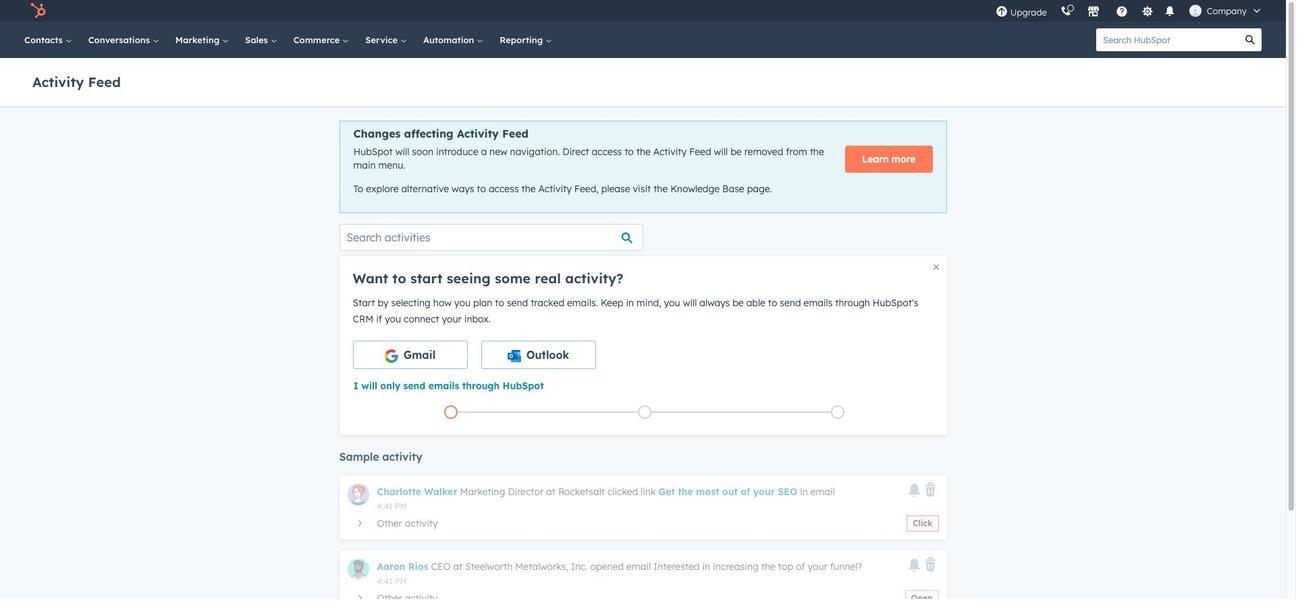 Task type: describe. For each thing, give the bounding box(es) containing it.
Search activities search field
[[339, 224, 643, 251]]

jacob simon image
[[1190, 5, 1202, 17]]

onboarding.steps.sendtrackedemailingmail.title image
[[641, 410, 648, 417]]

Search HubSpot search field
[[1097, 28, 1239, 51]]

marketplaces image
[[1088, 6, 1100, 18]]



Task type: vqa. For each thing, say whether or not it's contained in the screenshot.
Marketplaces popup button in the right of the page
no



Task type: locate. For each thing, give the bounding box(es) containing it.
menu
[[989, 0, 1270, 22]]

list
[[354, 403, 935, 422]]

close image
[[934, 265, 939, 270]]

None checkbox
[[353, 341, 468, 369]]

onboarding.steps.finalstep.title image
[[835, 410, 842, 417]]

None checkbox
[[481, 341, 596, 369]]



